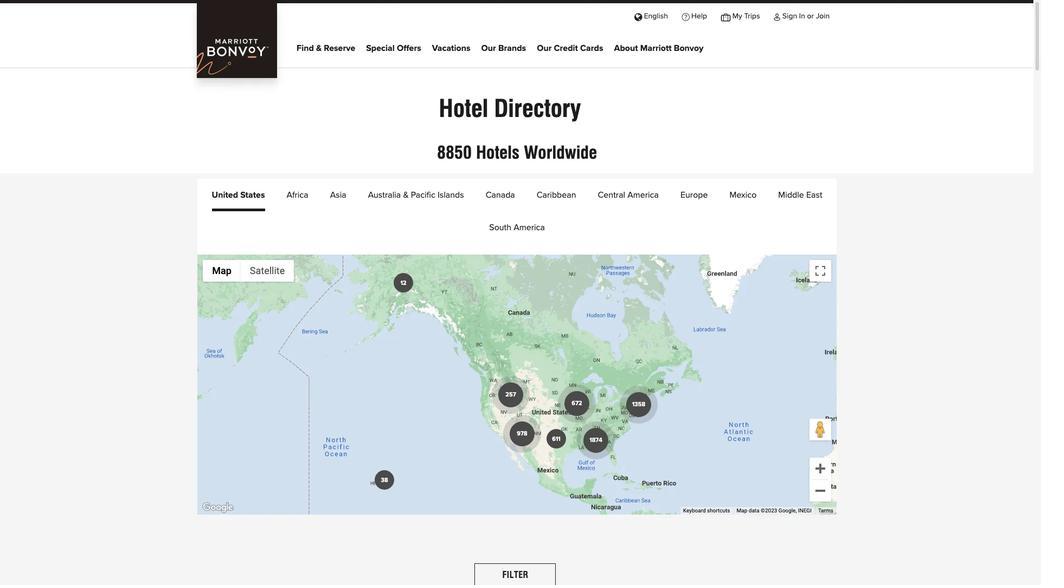 Task type: vqa. For each thing, say whether or not it's contained in the screenshot.
Credit
yes



Task type: describe. For each thing, give the bounding box(es) containing it.
africa link
[[287, 179, 308, 211]]

america for south america
[[514, 223, 545, 232]]

join
[[816, 12, 830, 20]]

1874
[[589, 438, 602, 444]]

europe
[[680, 191, 708, 200]]

map button
[[203, 260, 241, 282]]

help link
[[675, 3, 714, 28]]

about marriott bonvoy
[[614, 44, 704, 52]]

data
[[749, 508, 759, 514]]

asia
[[330, 191, 346, 200]]

filter link
[[475, 564, 556, 586]]

caribbean
[[537, 191, 576, 200]]

our brands
[[481, 44, 526, 52]]

hotel directory
[[439, 94, 581, 123]]

1358
[[632, 402, 645, 408]]

our for our brands
[[481, 44, 496, 52]]

©2023
[[761, 508, 777, 514]]

canada
[[486, 191, 515, 200]]

account image
[[774, 12, 781, 20]]

caribbean link
[[537, 179, 576, 211]]

inegi
[[798, 508, 812, 514]]

8850 hotels worldwide
[[437, 142, 597, 163]]

map for map data ©2023 google, inegi
[[737, 508, 747, 514]]

our for our credit cards
[[537, 44, 552, 52]]

islands
[[438, 191, 464, 200]]

38 image
[[374, 471, 394, 490]]

978
[[517, 431, 527, 437]]

google,
[[779, 508, 797, 514]]

globe image
[[634, 12, 642, 20]]

sign in or join link
[[767, 3, 837, 28]]

cards
[[580, 44, 603, 52]]

38
[[381, 477, 388, 483]]

672
[[571, 401, 582, 407]]

611
[[552, 436, 560, 442]]

special
[[366, 44, 395, 52]]

central america
[[598, 191, 659, 200]]

611 image
[[546, 429, 566, 449]]

hotel
[[439, 94, 488, 123]]

& for reserve
[[316, 44, 322, 52]]

offers
[[397, 44, 421, 52]]

europe link
[[680, 179, 708, 211]]

credit
[[554, 44, 578, 52]]

vacations
[[432, 44, 470, 52]]

map region
[[170, 130, 864, 547]]

reserve
[[324, 44, 355, 52]]

directory
[[494, 94, 581, 123]]

find & reserve
[[297, 44, 355, 52]]

australia
[[368, 191, 401, 200]]

keyboard shortcuts
[[683, 508, 730, 514]]



Task type: locate. For each thing, give the bounding box(es) containing it.
in
[[799, 12, 805, 20]]

map data ©2023 google, inegi
[[737, 508, 812, 514]]

australia & pacific islands link
[[368, 179, 464, 211]]

hotels
[[476, 142, 520, 163]]

marriott
[[640, 44, 672, 52]]

2 our from the left
[[537, 44, 552, 52]]

0 horizontal spatial america
[[514, 223, 545, 232]]

pacific
[[411, 191, 435, 200]]

africa
[[287, 191, 308, 200]]

east
[[806, 191, 822, 200]]

help
[[691, 12, 707, 20]]

map left satellite at top
[[212, 265, 231, 276]]

worldwide
[[524, 142, 597, 163]]

english
[[644, 12, 668, 20]]

0 horizontal spatial map
[[212, 265, 231, 276]]

0 vertical spatial america
[[628, 191, 659, 200]]

united
[[212, 191, 238, 200]]

america right central
[[628, 191, 659, 200]]

vacations link
[[432, 41, 470, 57]]

about marriott bonvoy link
[[614, 41, 704, 57]]

america
[[628, 191, 659, 200], [514, 223, 545, 232]]

united states
[[212, 191, 265, 200]]

8850
[[437, 142, 472, 163]]

0 horizontal spatial our
[[481, 44, 496, 52]]

bonvoy
[[674, 44, 704, 52]]

satellite
[[250, 265, 285, 276]]

map inside map popup button
[[212, 265, 231, 276]]

our credit cards
[[537, 44, 603, 52]]

satellite button
[[241, 260, 294, 282]]

1 vertical spatial &
[[403, 191, 409, 200]]

america inside central america link
[[628, 191, 659, 200]]

map
[[212, 265, 231, 276], [737, 508, 747, 514]]

our credit cards link
[[537, 41, 603, 57]]

keyboard
[[683, 508, 706, 514]]

america inside south america "link"
[[514, 223, 545, 232]]

shortcuts
[[707, 508, 730, 514]]

find
[[297, 44, 314, 52]]

states
[[240, 191, 265, 200]]

google image
[[200, 501, 236, 515]]

1 horizontal spatial &
[[403, 191, 409, 200]]

asia link
[[330, 179, 346, 211]]

middle
[[778, 191, 804, 200]]

find & reserve link
[[297, 41, 355, 57]]

america for central america
[[628, 191, 659, 200]]

keyboard shortcuts button
[[683, 508, 730, 515]]

1 vertical spatial america
[[514, 223, 545, 232]]

australia & pacific islands
[[368, 191, 464, 200]]

middle east
[[778, 191, 822, 200]]

our brands link
[[481, 41, 526, 57]]

or
[[807, 12, 814, 20]]

central
[[598, 191, 625, 200]]

sign in or join
[[782, 12, 830, 20]]

united states link
[[212, 179, 265, 211]]

our left brands
[[481, 44, 496, 52]]

my
[[732, 12, 742, 20]]

special offers
[[366, 44, 421, 52]]

1 horizontal spatial america
[[628, 191, 659, 200]]

& for pacific
[[403, 191, 409, 200]]

menu bar
[[203, 260, 294, 282]]

0 vertical spatial map
[[212, 265, 231, 276]]

mexico link
[[730, 179, 757, 211]]

our left 'credit'
[[537, 44, 552, 52]]

sign
[[782, 12, 797, 20]]

12
[[400, 280, 406, 286]]

canada link
[[486, 179, 515, 211]]

south america link
[[489, 211, 545, 244]]

0 vertical spatial &
[[316, 44, 322, 52]]

12 image
[[393, 273, 413, 293]]

257 672
[[505, 392, 582, 407]]

1 horizontal spatial map
[[737, 508, 747, 514]]

0 horizontal spatial &
[[316, 44, 322, 52]]

trips
[[744, 12, 760, 20]]

help image
[[682, 12, 689, 20]]

terms link
[[818, 508, 833, 514]]

map left data
[[737, 508, 747, 514]]

america right south
[[514, 223, 545, 232]]

menu bar containing map
[[203, 260, 294, 282]]

1 vertical spatial map
[[737, 508, 747, 514]]

& left pacific
[[403, 191, 409, 200]]

filter
[[502, 570, 528, 581]]

our
[[481, 44, 496, 52], [537, 44, 552, 52]]

suitcase image
[[721, 12, 730, 20]]

english link
[[628, 3, 675, 28]]

terms
[[818, 508, 833, 514]]

257
[[505, 392, 516, 398]]

&
[[316, 44, 322, 52], [403, 191, 409, 200]]

1 our from the left
[[481, 44, 496, 52]]

brands
[[498, 44, 526, 52]]

central america link
[[598, 179, 659, 211]]

about
[[614, 44, 638, 52]]

middle east link
[[778, 179, 822, 211]]

1 horizontal spatial our
[[537, 44, 552, 52]]

mexico
[[730, 191, 757, 200]]

map for map
[[212, 265, 231, 276]]

south america
[[489, 223, 545, 232]]

south
[[489, 223, 511, 232]]

my trips
[[732, 12, 760, 20]]

special offers link
[[366, 41, 421, 57]]

& right find
[[316, 44, 322, 52]]

my trips link
[[714, 3, 767, 28]]



